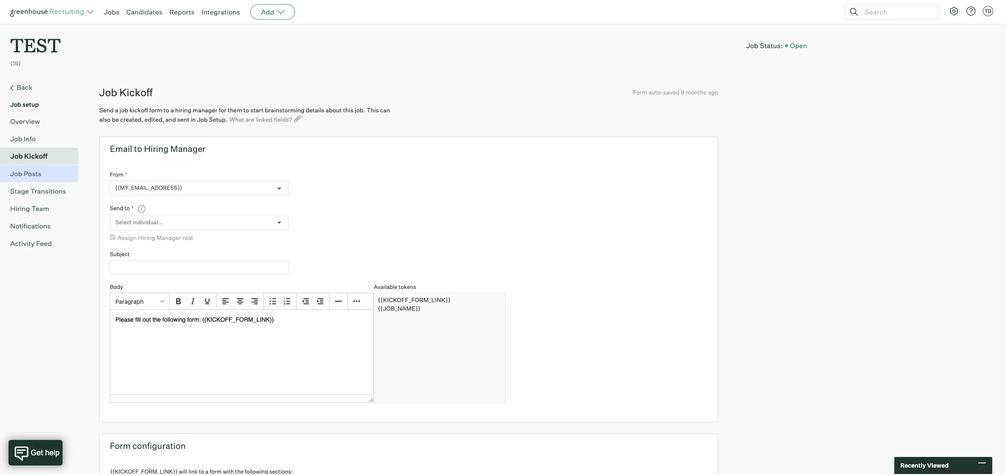 Task type: locate. For each thing, give the bounding box(es) containing it.
(19)
[[10, 60, 21, 67]]

paragraph group
[[110, 293, 373, 310]]

td button
[[983, 6, 993, 16]]

stage transitions
[[10, 187, 66, 195]]

3 toolbar from the left
[[264, 293, 297, 310]]

send
[[99, 106, 114, 114], [110, 205, 123, 212]]

job info link
[[10, 134, 75, 144]]

open
[[790, 41, 807, 50]]

select individual...
[[115, 219, 163, 226]]

also
[[99, 116, 111, 123]]

1 vertical spatial hiring
[[10, 204, 30, 213]]

hiring
[[144, 143, 169, 154], [10, 204, 30, 213], [138, 234, 155, 241]]

1 toolbar from the left
[[169, 293, 217, 310]]

a left job
[[115, 106, 118, 114]]

2 toolbar from the left
[[217, 293, 264, 310]]

configuration
[[133, 441, 186, 451]]

job kickoff down info on the top of page
[[10, 152, 48, 160]]

job
[[746, 41, 758, 50], [99, 86, 117, 99], [10, 101, 21, 108], [197, 116, 208, 123], [10, 134, 22, 143], [10, 152, 23, 160], [10, 169, 22, 178]]

email
[[110, 143, 132, 154]]

0 vertical spatial hiring
[[144, 143, 169, 154]]

job kickoff up job
[[99, 86, 153, 99]]

if a hiring manager fills out a field with a linked icon, you can approve these fields to populate back into this role, so that you won't have to do duplicate input work. element
[[293, 114, 302, 124]]

them
[[228, 106, 242, 114]]

None text field
[[110, 261, 289, 275]]

form for form configuration
[[110, 441, 131, 451]]

notifications
[[10, 222, 51, 230]]

what
[[229, 116, 244, 123]]

viewed
[[927, 462, 949, 469]]

0 horizontal spatial kickoff
[[24, 152, 48, 160]]

kickoff up the kickoff at the left top of the page
[[119, 86, 153, 99]]

this user will be able to open the form for collaboration with other job admins on the job kickoff page. element
[[135, 204, 146, 213]]

manager down sent
[[170, 143, 206, 154]]

details
[[306, 106, 324, 114]]

form
[[633, 89, 647, 96], [110, 441, 131, 451]]

1 horizontal spatial a
[[171, 106, 174, 114]]

1 vertical spatial form
[[110, 441, 131, 451]]

saved
[[663, 89, 680, 96]]

this
[[367, 106, 379, 114]]

test
[[10, 32, 61, 57]]

available
[[374, 283, 397, 290]]

4 toolbar from the left
[[297, 293, 330, 310]]

send to *
[[110, 205, 134, 212]]

0 horizontal spatial form
[[110, 441, 131, 451]]

what are linked fields?
[[229, 116, 292, 123]]

send up also
[[99, 106, 114, 114]]

kickoff up posts
[[24, 152, 48, 160]]

reports link
[[169, 8, 195, 16]]

linked
[[256, 116, 273, 123]]

a
[[115, 106, 118, 114], [171, 106, 174, 114]]

job setup
[[10, 101, 39, 108]]

1 vertical spatial job kickoff
[[10, 152, 48, 160]]

send for send to *
[[110, 205, 123, 212]]

activity
[[10, 239, 35, 248]]

notifications link
[[10, 221, 75, 231]]

0 vertical spatial form
[[633, 89, 647, 96]]

0 vertical spatial kickoff
[[119, 86, 153, 99]]

send inside send a job kickoff form to a hiring manager for them to start brainstorming details about this job. this can also be created, edited, and sent in job setup.
[[99, 106, 114, 114]]

toolbar
[[169, 293, 217, 310], [217, 293, 264, 310], [264, 293, 297, 310], [297, 293, 330, 310]]

integrations
[[202, 8, 240, 16]]

{{my_email_address}}
[[115, 185, 182, 191]]

hiring down individual...
[[138, 234, 155, 241]]

integrations link
[[202, 8, 240, 16]]

fields?
[[274, 116, 292, 123]]

resize image
[[369, 398, 373, 402]]

form for form auto-saved 9 months ago
[[633, 89, 647, 96]]

edited,
[[145, 116, 164, 123]]

to left the *
[[124, 205, 130, 212]]

form left the auto-
[[633, 89, 647, 96]]

paragraph button
[[112, 294, 167, 309]]

job posts
[[10, 169, 42, 178]]

0 vertical spatial send
[[99, 106, 114, 114]]

activity feed
[[10, 239, 52, 248]]

job left info on the top of page
[[10, 134, 22, 143]]

{{kickoff_form_link}} {{job_name}}
[[378, 296, 450, 312]]

assign
[[117, 234, 137, 241]]

1 horizontal spatial form
[[633, 89, 647, 96]]

job kickoff link
[[10, 151, 75, 161]]

send for send a job kickoff form to a hiring manager for them to start brainstorming details about this job. this can also be created, edited, and sent in job setup.
[[99, 106, 114, 114]]

job left posts
[[10, 169, 22, 178]]

team
[[31, 204, 49, 213]]

job right in
[[197, 116, 208, 123]]

job down 'job info' at the left top
[[10, 152, 23, 160]]

setup.
[[209, 116, 227, 123]]

subject
[[110, 251, 130, 258]]

send a job kickoff form to a hiring manager for them to start brainstorming details about this job. this can also be created, edited, and sent in job setup.
[[99, 106, 390, 123]]

hiring down stage
[[10, 204, 30, 213]]

tokens
[[399, 283, 416, 290]]

overview link
[[10, 116, 75, 126]]

stage
[[10, 187, 29, 195]]

{{kickoff_form_link}}
[[378, 296, 450, 304]]

2 vertical spatial hiring
[[138, 234, 155, 241]]

be
[[112, 116, 119, 123]]

manager
[[170, 143, 206, 154], [156, 234, 181, 241]]

send up select
[[110, 205, 123, 212]]

to up and
[[164, 106, 169, 114]]

individual...
[[133, 219, 163, 226]]

1 vertical spatial send
[[110, 205, 123, 212]]

1 horizontal spatial job kickoff
[[99, 86, 153, 99]]

overview
[[10, 117, 40, 125]]

months
[[686, 89, 707, 96]]

body
[[110, 283, 123, 290]]

this user will be able to open the form for collaboration with other job admins on the job kickoff page. image
[[138, 205, 146, 213]]

manager left role at the left of page
[[156, 234, 181, 241]]

available tokens
[[374, 283, 416, 290]]

hiring down edited,
[[144, 143, 169, 154]]

job status:
[[746, 41, 783, 50]]

td button
[[981, 4, 995, 18]]

auto-
[[649, 89, 663, 96]]

manager
[[193, 106, 217, 114]]

Assign Hiring Manager role checkbox
[[110, 235, 115, 240]]

a up and
[[171, 106, 174, 114]]

kickoff
[[119, 86, 153, 99], [24, 152, 48, 160]]

add button
[[250, 4, 295, 20]]

0 horizontal spatial a
[[115, 106, 118, 114]]

1 a from the left
[[115, 106, 118, 114]]

job left status:
[[746, 41, 758, 50]]

job left the setup
[[10, 101, 21, 108]]

if a hiring manager fills out a field with a linked icon, you can approve these fields to populate back into this role, so that you won't have to do duplicate input work. image
[[293, 114, 302, 123]]

reports
[[169, 8, 195, 16]]

*
[[131, 205, 134, 212]]

test link
[[10, 24, 61, 59]]

form left configuration
[[110, 441, 131, 451]]

to
[[164, 106, 169, 114], [243, 106, 249, 114], [134, 143, 142, 154], [124, 205, 130, 212]]



Task type: describe. For each thing, give the bounding box(es) containing it.
jobs
[[104, 8, 119, 16]]

role
[[182, 234, 193, 241]]

1 horizontal spatial kickoff
[[119, 86, 153, 99]]

form auto-saved 9 months ago
[[633, 89, 718, 96]]

Search text field
[[863, 6, 931, 18]]

for
[[219, 106, 226, 114]]

back link
[[10, 82, 75, 93]]

1 vertical spatial manager
[[156, 234, 181, 241]]

stage transitions link
[[10, 186, 75, 196]]

posts
[[24, 169, 42, 178]]

recently
[[900, 462, 926, 469]]

recently viewed
[[900, 462, 949, 469]]

9
[[681, 89, 685, 96]]

start
[[250, 106, 264, 114]]

email to hiring manager
[[110, 143, 206, 154]]

select
[[115, 219, 132, 226]]

to right email
[[134, 143, 142, 154]]

feed
[[36, 239, 52, 248]]

activity feed link
[[10, 238, 75, 248]]

transitions
[[30, 187, 66, 195]]

this
[[343, 106, 354, 114]]

0 horizontal spatial job kickoff
[[10, 152, 48, 160]]

assign hiring manager role
[[117, 234, 193, 241]]

job inside 'link'
[[10, 134, 22, 143]]

1 vertical spatial kickoff
[[24, 152, 48, 160]]

about
[[326, 106, 342, 114]]

job inside send a job kickoff form to a hiring manager for them to start brainstorming details about this job. this can also be created, edited, and sent in job setup.
[[197, 116, 208, 123]]

can
[[380, 106, 390, 114]]

setup
[[22, 101, 39, 108]]

configure image
[[949, 6, 959, 16]]

job
[[120, 106, 128, 114]]

hiring
[[175, 106, 191, 114]]

0 vertical spatial manager
[[170, 143, 206, 154]]

are
[[245, 116, 254, 123]]

back
[[17, 83, 32, 91]]

hiring inside hiring team link
[[10, 204, 30, 213]]

candidates
[[126, 8, 162, 16]]

paragraph
[[115, 298, 144, 305]]

job posts link
[[10, 168, 75, 179]]

to up are
[[243, 106, 249, 114]]

job up also
[[99, 86, 117, 99]]

greenhouse recruiting image
[[10, 7, 87, 17]]

sent
[[177, 116, 189, 123]]

form configuration
[[110, 441, 186, 451]]

ago
[[708, 89, 718, 96]]

brainstorming
[[265, 106, 304, 114]]

add
[[261, 8, 274, 16]]

in
[[191, 116, 196, 123]]

{{job_name}}
[[378, 305, 420, 312]]

created,
[[120, 116, 143, 123]]

form
[[149, 106, 162, 114]]

job info
[[10, 134, 36, 143]]

hiring team
[[10, 204, 49, 213]]

kickoff
[[130, 106, 148, 114]]

status:
[[760, 41, 783, 50]]

job.
[[355, 106, 365, 114]]

0 vertical spatial job kickoff
[[99, 86, 153, 99]]

candidates link
[[126, 8, 162, 16]]

from
[[110, 171, 123, 178]]

info
[[24, 134, 36, 143]]

test (19)
[[10, 32, 61, 67]]

and
[[165, 116, 176, 123]]

td
[[985, 8, 992, 14]]

2 a from the left
[[171, 106, 174, 114]]

hiring team link
[[10, 203, 75, 214]]

jobs link
[[104, 8, 119, 16]]



Task type: vqa. For each thing, say whether or not it's contained in the screenshot.
row containing 3
no



